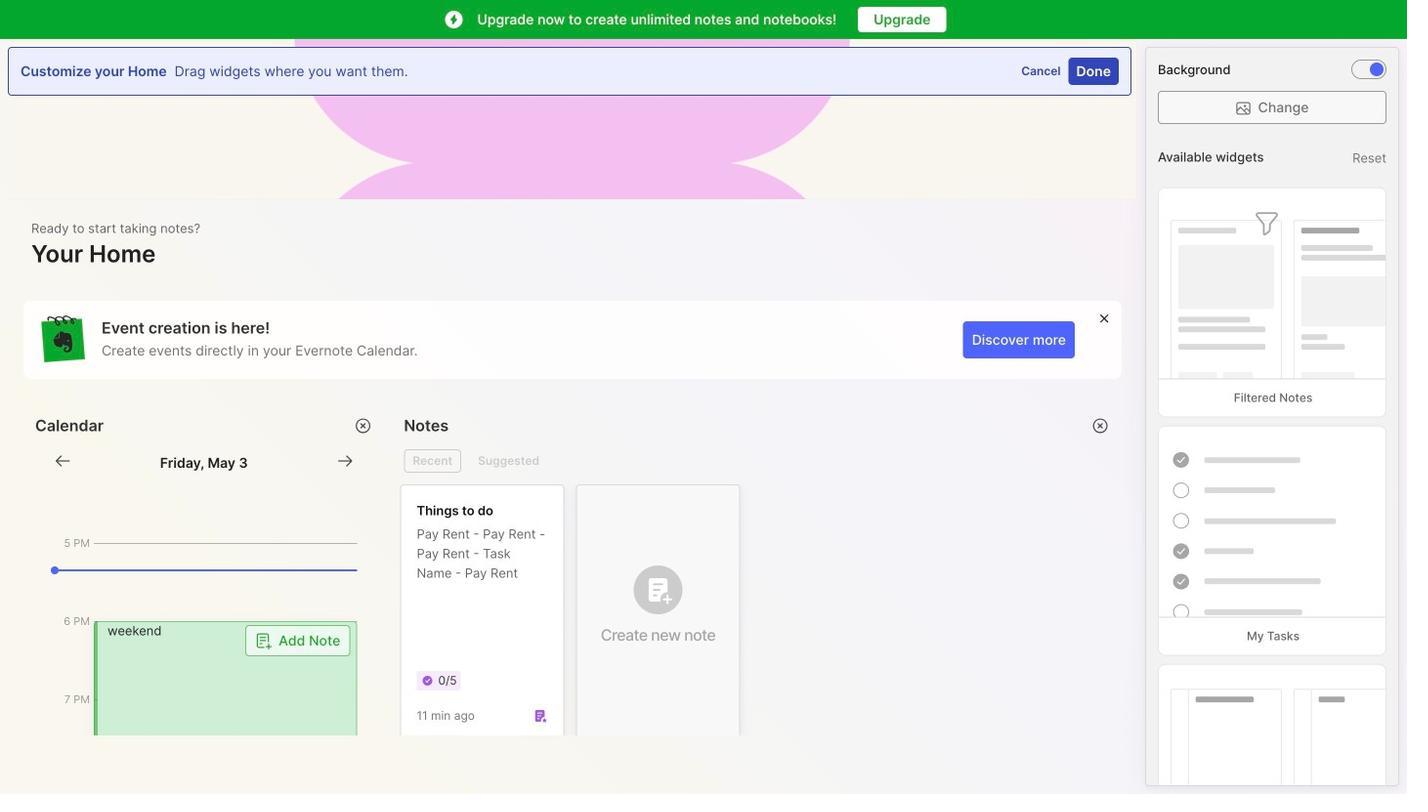 Task type: describe. For each thing, give the bounding box(es) containing it.
background image
[[1370, 63, 1384, 76]]



Task type: vqa. For each thing, say whether or not it's contained in the screenshot.
Points "link"
no



